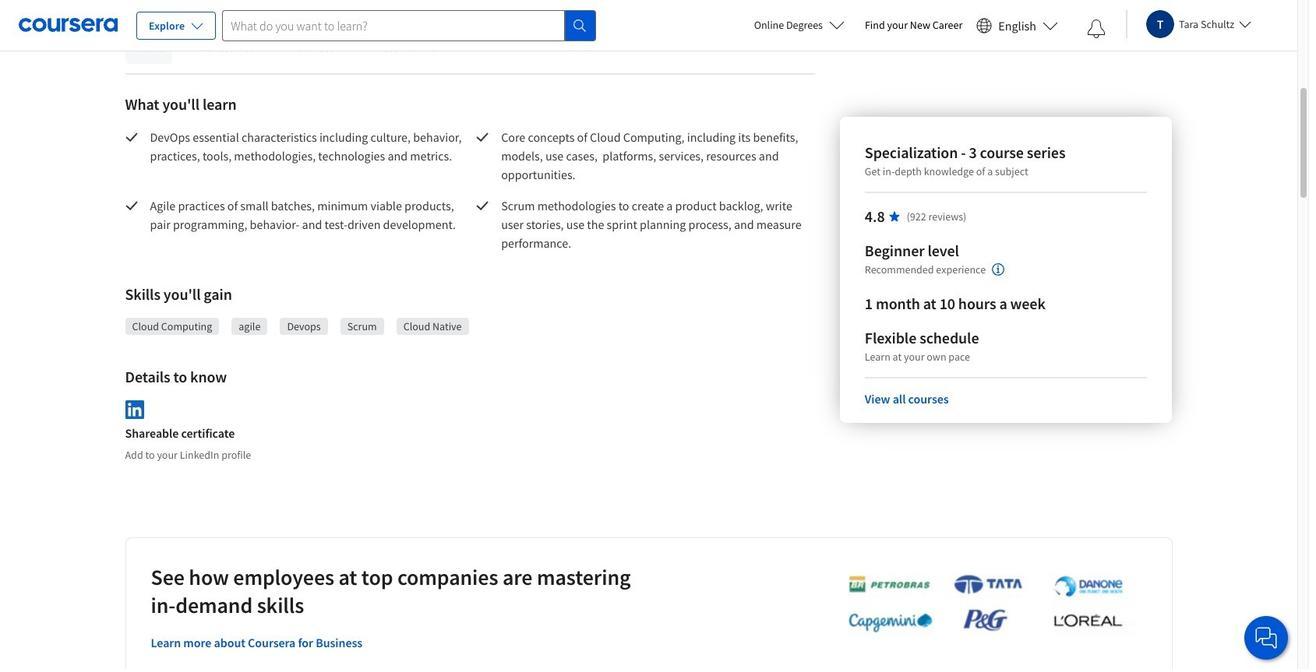 Task type: locate. For each thing, give the bounding box(es) containing it.
None search field
[[222, 10, 596, 41]]

coursera enterprise logos image
[[825, 574, 1136, 641]]

What do you want to learn? text field
[[222, 10, 565, 41]]

information about difficulty level pre-requisites. image
[[992, 263, 1004, 276]]

coursera image
[[19, 13, 118, 38]]



Task type: vqa. For each thing, say whether or not it's contained in the screenshot.
4.73 ( 933K COURSE REVIEWS ) at the bottom right of the page
no



